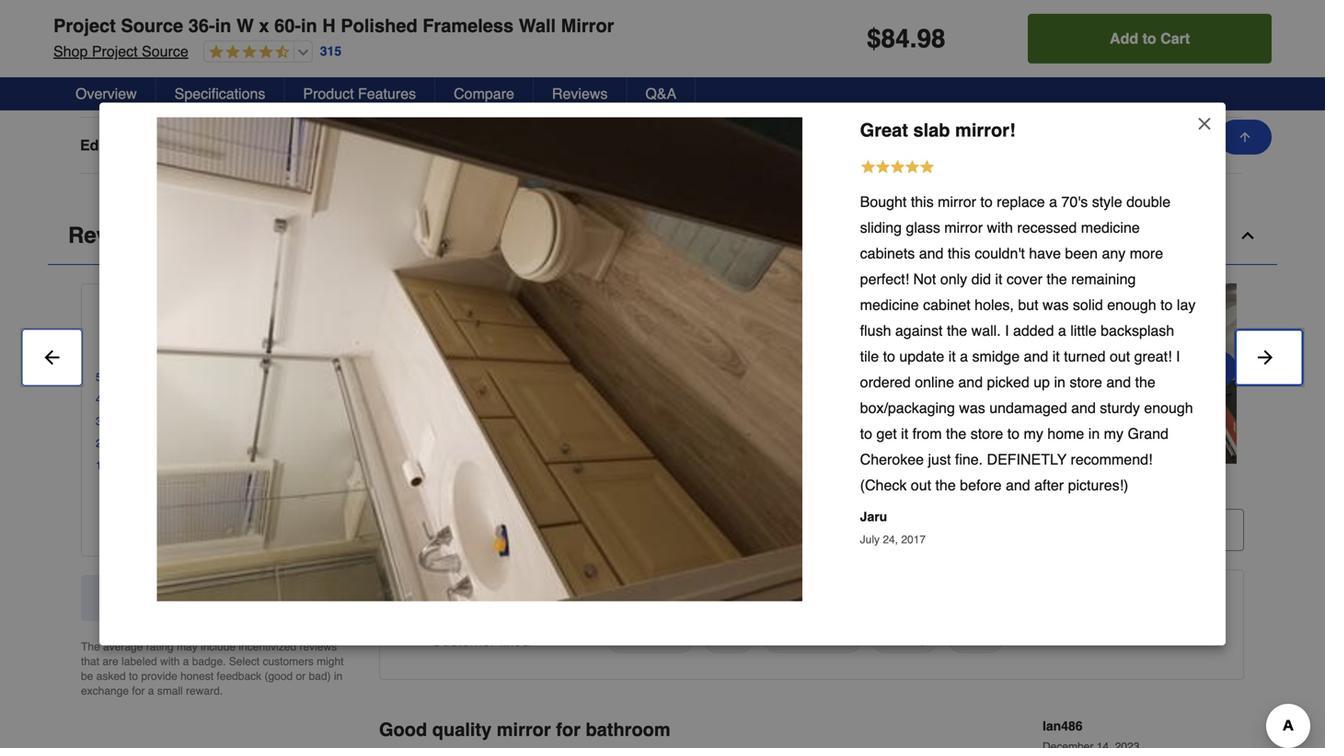 Task type: describe. For each thing, give the bounding box(es) containing it.
1 horizontal spatial for
[[556, 719, 581, 740]]

98
[[917, 24, 946, 53]]

edge type
[[80, 137, 153, 154]]

review for write a review
[[216, 512, 267, 529]]

wall for second wall cell from right
[[248, 24, 276, 41]]

recommend this product
[[150, 589, 314, 606]]

2 polished cell from the left
[[773, 136, 925, 154]]

jaru july 24, 2017
[[860, 509, 926, 546]]

solid
[[1073, 296, 1103, 313]]

up
[[1034, 374, 1050, 391]]

july
[[860, 533, 880, 546]]

polystyrene
[[1035, 80, 1112, 97]]

may
[[177, 640, 198, 653]]

0 vertical spatial source
[[121, 15, 183, 36]]

bought this mirror to replace a 70's style double sliding glass mirror with recessed medicine cabinets and this couldn't have been any more perfect! not only did it cover the remaining medicine cabinet holes, but was solid enough to lay flush against the wall. i added a little backsplash tile to update it a smidge and it turned out great! i ordered online and picked up in store and the box/packaging was undamaged and sturdy enough to get it from the store to my home in my grand cherokee just fine. definetly recommend! (check out the before and after pictures!)
[[860, 193, 1196, 494]]

4
[[96, 393, 102, 406]]

it right did
[[995, 271, 1002, 288]]

price
[[959, 629, 992, 646]]

smidge
[[972, 348, 1020, 365]]

style
[[1092, 193, 1122, 210]]

it right update
[[948, 348, 956, 365]]

review for 315 customer review s
[[481, 480, 531, 497]]

bathroom
[[586, 719, 670, 740]]

bought
[[860, 193, 907, 210]]

recommend
[[150, 589, 234, 606]]

70's
[[1061, 193, 1088, 210]]

product
[[303, 85, 354, 102]]

1 no frame cell from the left
[[248, 80, 400, 98]]

3 no from the left
[[773, 80, 792, 97]]

0 vertical spatial 4.5 stars image
[[204, 44, 290, 61]]

in right "home"
[[1088, 425, 1100, 442]]

write a review
[[163, 512, 267, 529]]

hide filters button
[[379, 509, 539, 551]]

0 horizontal spatial store
[[970, 425, 1003, 442]]

grand
[[1128, 425, 1168, 442]]

a down may
[[183, 655, 189, 668]]

couldn't
[[975, 245, 1025, 262]]

0 vertical spatial i
[[1005, 322, 1009, 339]]

write a review button
[[133, 500, 298, 542]]

2
[[96, 437, 102, 450]]

after
[[1034, 477, 1064, 494]]

little
[[1070, 322, 1097, 339]]

a left "little"
[[1058, 322, 1066, 339]]

replace
[[997, 193, 1045, 210]]

mirror for bathroom
[[497, 719, 551, 740]]

price button
[[947, 622, 1004, 653]]

1 vertical spatial enough
[[1144, 399, 1193, 416]]

rating
[[146, 640, 174, 653]]

2017
[[901, 533, 926, 546]]

no frame for 3rd 'no frame' cell from the left
[[773, 80, 833, 97]]

the down just
[[935, 477, 956, 494]]

out inside 4.5 out of 5 315 review s
[[255, 301, 281, 322]]

1 vertical spatial reviews button
[[48, 207, 1277, 265]]

good
[[379, 719, 427, 740]]

labeled
[[121, 655, 157, 668]]

before
[[960, 477, 1002, 494]]

0 vertical spatial project
[[53, 15, 116, 36]]

and up not
[[919, 245, 944, 262]]

the down great!
[[1135, 374, 1156, 391]]

might
[[317, 655, 344, 668]]

be
[[81, 670, 93, 683]]

x
[[259, 15, 269, 36]]

definetly
[[987, 451, 1067, 468]]

shop
[[53, 43, 88, 60]]

holes,
[[975, 296, 1014, 313]]

1 horizontal spatial was
[[1043, 296, 1069, 313]]

liked
[[499, 632, 530, 649]]

1 vertical spatial project
[[92, 43, 138, 60]]

1 vertical spatial medicine
[[860, 296, 919, 313]]

2 no from the left
[[511, 80, 529, 97]]

2 horizontal spatial out
[[1110, 348, 1130, 365]]

in left h
[[301, 15, 317, 36]]

the down 'cabinet'
[[947, 322, 967, 339]]

remaining
[[1071, 271, 1136, 288]]

a inside write a review button
[[204, 512, 212, 529]]

are
[[102, 655, 118, 668]]

315 customer review s
[[379, 480, 539, 497]]

in right up
[[1054, 374, 1065, 391]]

arrow right image
[[1212, 358, 1227, 380]]

review inside 4.5 out of 5 315 review s
[[204, 327, 246, 341]]

3 no frame cell from the left
[[773, 80, 925, 98]]

filters
[[464, 521, 508, 538]]

and down definetly
[[1006, 477, 1030, 494]]

cabinets
[[860, 245, 915, 262]]

frame
[[80, 80, 124, 97]]

from
[[912, 425, 942, 442]]

5%
[[319, 459, 335, 472]]

w
[[236, 15, 254, 36]]

customer for customer liked
[[432, 632, 495, 649]]

mirror!
[[955, 120, 1015, 141]]

1 wall cell from the left
[[248, 24, 400, 42]]

overview button
[[57, 77, 156, 110]]

79%
[[313, 371, 335, 384]]

online
[[915, 374, 954, 391]]

incentivized
[[239, 640, 296, 653]]

quality button
[[870, 622, 940, 653]]

average
[[103, 640, 143, 653]]

flush
[[860, 322, 891, 339]]

customers
[[263, 655, 314, 668]]

ian486
[[1043, 719, 1083, 733]]

to up definetly
[[1007, 425, 1020, 442]]

2 horizontal spatial this
[[948, 245, 971, 262]]

0 horizontal spatial was
[[959, 399, 985, 416]]

great slab mirror!
[[860, 120, 1015, 141]]

4.5
[[224, 301, 250, 322]]

h
[[322, 15, 336, 36]]

satisfaction
[[774, 629, 851, 646]]

5 inside 4.5 out of 5 315 review s
[[306, 301, 316, 322]]

cherokee
[[860, 451, 924, 468]]

3% for 3
[[319, 415, 335, 428]]

quality inside button
[[882, 629, 928, 646]]

backsplash
[[1101, 322, 1174, 339]]

(check
[[860, 477, 907, 494]]

picked
[[987, 374, 1029, 391]]

and up sturdy
[[1106, 374, 1131, 391]]

0 vertical spatial customer
[[408, 480, 476, 497]]

0 vertical spatial reviews button
[[534, 77, 627, 110]]

badge.
[[192, 655, 226, 668]]

tile
[[860, 348, 879, 365]]

and down added
[[1024, 348, 1048, 365]]

lay
[[1177, 296, 1196, 313]]

0 vertical spatial medicine
[[1081, 219, 1140, 236]]

write
[[163, 512, 200, 529]]



Task type: locate. For each thing, give the bounding box(es) containing it.
0 horizontal spatial no frame cell
[[248, 80, 400, 98]]

slab
[[913, 120, 950, 141]]

1 my from the left
[[1024, 425, 1043, 442]]

hide filters
[[428, 521, 508, 538]]

in left w at the left top of page
[[215, 15, 231, 36]]

0 vertical spatial review
[[204, 327, 246, 341]]

0 horizontal spatial with
[[160, 655, 180, 668]]

out down just
[[911, 477, 931, 494]]

2 my from the left
[[1104, 425, 1123, 442]]

the up fine.
[[946, 425, 966, 442]]

4.5 stars image
[[204, 44, 290, 61], [114, 298, 217, 325]]

315 for 315
[[320, 44, 341, 59]]

1 horizontal spatial polished cell
[[773, 136, 925, 154]]

against
[[895, 322, 943, 339]]

frame material
[[80, 80, 184, 97]]

good quality mirror for bathroom
[[379, 719, 670, 740]]

1 frame from the left
[[271, 80, 309, 97]]

type
[[80, 24, 113, 41], [120, 137, 153, 154]]

0 horizontal spatial 5
[[96, 371, 102, 384]]

enough up "grand"
[[1144, 399, 1193, 416]]

compare
[[454, 85, 514, 102]]

customer liked
[[432, 632, 530, 649]]

2 horizontal spatial no frame cell
[[773, 80, 925, 98]]

edge
[[80, 137, 116, 154]]

customer
[[408, 480, 476, 497], [398, 589, 467, 606], [432, 632, 495, 649]]

jaru
[[860, 509, 887, 524]]

add to cart button
[[1028, 14, 1272, 63]]

was right but
[[1043, 296, 1069, 313]]

with inside the average rating may include incentivized reviews that are labeled with a badge. select customers might be asked to provide honest feedback (good or bad) in exchange for a small reward.
[[160, 655, 180, 668]]

polystyrene cell
[[1035, 80, 1187, 98]]

quality
[[882, 629, 928, 646], [432, 719, 492, 740]]

review up filters
[[481, 480, 531, 497]]

arrow right image
[[1254, 346, 1276, 368]]

4.5 stars image down w at the left top of page
[[204, 44, 290, 61]]

0 horizontal spatial quality
[[432, 719, 492, 740]]

mirror down liked
[[497, 719, 551, 740]]

5 up 4
[[96, 371, 102, 384]]

have
[[1029, 245, 1061, 262]]

sliding
[[860, 219, 902, 236]]

in
[[215, 15, 231, 36], [301, 15, 317, 36], [1054, 374, 1065, 391], [1088, 425, 1100, 442], [334, 670, 342, 683]]

to inside button
[[1142, 30, 1156, 47]]

to left replace
[[980, 193, 993, 210]]

added
[[1013, 322, 1054, 339]]

0 horizontal spatial polished cell
[[248, 136, 400, 154]]

1 vertical spatial out
[[1110, 348, 1130, 365]]

no frame cell up great
[[773, 80, 925, 98]]

2 frame from the left
[[534, 80, 571, 97]]

quality right "good"
[[432, 719, 492, 740]]

chevron up image
[[1239, 226, 1257, 245]]

315 inside 4.5 out of 5 315 review s
[[178, 327, 200, 341]]

1 vertical spatial reviews
[[68, 223, 156, 248]]

315 for 315 customer review s
[[379, 480, 404, 497]]

store
[[1070, 374, 1102, 391], [970, 425, 1003, 442]]

0 horizontal spatial polished
[[248, 137, 305, 154]]

and up "home"
[[1071, 399, 1096, 416]]

get
[[876, 425, 897, 442]]

mirror for replace
[[938, 193, 976, 210]]

1 horizontal spatial my
[[1104, 425, 1123, 442]]

polished cell up bought
[[773, 136, 925, 154]]

honest
[[180, 670, 214, 683]]

reviews up beveled cell
[[552, 85, 608, 102]]

customer for customer sentiment
[[398, 589, 467, 606]]

but
[[1018, 296, 1038, 313]]

2 horizontal spatial polished
[[773, 137, 829, 154]]

source up 'shop project source'
[[121, 15, 183, 36]]

2 vertical spatial review
[[216, 512, 267, 529]]

frameless
[[423, 15, 514, 36]]

0 vertical spatial mirror
[[938, 193, 976, 210]]

cover
[[1007, 271, 1043, 288]]

1 horizontal spatial no
[[511, 80, 529, 97]]

just
[[928, 451, 951, 468]]

1 horizontal spatial cell
[[1035, 24, 1187, 42]]

this for product
[[238, 589, 261, 606]]

1 horizontal spatial store
[[1070, 374, 1102, 391]]

this up glass
[[911, 193, 934, 210]]

this up only
[[948, 245, 971, 262]]

1 vertical spatial quality
[[432, 719, 492, 740]]

for inside the average rating may include incentivized reviews that are labeled with a badge. select customers might be asked to provide honest feedback (good or bad) in exchange for a small reward.
[[132, 684, 145, 697]]

wall cell
[[248, 24, 400, 42], [511, 24, 662, 42]]

it
[[995, 271, 1002, 288], [948, 348, 956, 365], [1052, 348, 1060, 365], [901, 425, 908, 442]]

1 no frame from the left
[[248, 80, 309, 97]]

1 vertical spatial source
[[142, 43, 188, 60]]

1 vertical spatial type
[[120, 137, 153, 154]]

this left product in the left of the page
[[238, 589, 261, 606]]

any
[[1102, 245, 1126, 262]]

i right great!
[[1176, 348, 1180, 365]]

not
[[913, 271, 936, 288]]

1 horizontal spatial no frame
[[511, 80, 571, 97]]

0 horizontal spatial type
[[80, 24, 113, 41]]

1 vertical spatial s
[[531, 480, 539, 497]]

2 horizontal spatial no frame
[[773, 80, 833, 97]]

0 vertical spatial was
[[1043, 296, 1069, 313]]

1 3% from the top
[[319, 415, 335, 428]]

s up hide filters button on the left of page
[[531, 480, 539, 497]]

a left 70's
[[1049, 193, 1057, 210]]

1 vertical spatial for
[[556, 719, 581, 740]]

reviews
[[552, 85, 608, 102], [68, 223, 156, 248]]

feedback
[[217, 670, 261, 683]]

no frame for 3rd 'no frame' cell from the right
[[248, 80, 309, 97]]

compare button
[[435, 77, 534, 110]]

1 horizontal spatial frame
[[534, 80, 571, 97]]

review inside write a review button
[[216, 512, 267, 529]]

1 horizontal spatial polished
[[341, 15, 417, 36]]

home
[[1047, 425, 1084, 442]]

0 horizontal spatial wall cell
[[248, 24, 400, 42]]

undamaged
[[989, 399, 1067, 416]]

3%
[[319, 415, 335, 428], [319, 437, 335, 450]]

medicine
[[1081, 219, 1140, 236], [860, 296, 919, 313]]

1 horizontal spatial with
[[987, 219, 1013, 236]]

polished right h
[[341, 15, 417, 36]]

thickness button
[[605, 622, 695, 653]]

60-
[[274, 15, 301, 36]]

2 3% from the top
[[319, 437, 335, 450]]

0 horizontal spatial my
[[1024, 425, 1043, 442]]

features
[[358, 85, 416, 102]]

ordered
[[860, 374, 911, 391]]

source up material
[[142, 43, 188, 60]]

project up shop on the top left
[[53, 15, 116, 36]]

10%
[[313, 393, 335, 406]]

enough up backsplash on the top of page
[[1107, 296, 1156, 313]]

0 vertical spatial s
[[246, 327, 252, 341]]

asked
[[96, 670, 126, 683]]

specifications
[[175, 85, 265, 102]]

my down undamaged
[[1024, 425, 1043, 442]]

1 horizontal spatial this
[[911, 193, 934, 210]]

0 vertical spatial enough
[[1107, 296, 1156, 313]]

quality left price
[[882, 629, 928, 646]]

store up fine.
[[970, 425, 1003, 442]]

2 vertical spatial customer
[[432, 632, 495, 649]]

2 cell from the left
[[1035, 24, 1187, 42]]

beveled cell
[[511, 136, 662, 154]]

with up couldn't
[[987, 219, 1013, 236]]

great!
[[1134, 348, 1172, 365]]

1 vertical spatial 315
[[178, 327, 200, 341]]

2 no frame from the left
[[511, 80, 571, 97]]

to left lay on the right top
[[1160, 296, 1173, 313]]

0 horizontal spatial cell
[[773, 24, 925, 42]]

project up frame
[[92, 43, 138, 60]]

0 vertical spatial 5
[[306, 301, 316, 322]]

1 vertical spatial review
[[481, 480, 531, 497]]

0 vertical spatial quality
[[882, 629, 928, 646]]

3% for 2
[[319, 437, 335, 450]]

q&a
[[645, 85, 676, 102]]

1 horizontal spatial s
[[531, 480, 539, 497]]

2 vertical spatial mirror
[[497, 719, 551, 740]]

medicine down the style
[[1081, 219, 1140, 236]]

1 horizontal spatial medicine
[[1081, 219, 1140, 236]]

pictures!)
[[1068, 477, 1128, 494]]

this
[[911, 193, 934, 210], [948, 245, 971, 262], [238, 589, 261, 606]]

0 vertical spatial type
[[80, 24, 113, 41]]

reviews for bottom reviews button
[[68, 223, 156, 248]]

0 vertical spatial store
[[1070, 374, 1102, 391]]

1 horizontal spatial no frame cell
[[511, 80, 662, 98]]

1 horizontal spatial 315
[[320, 44, 341, 59]]

close image
[[1195, 115, 1214, 133]]

enough
[[1107, 296, 1156, 313], [1144, 399, 1193, 416]]

customer down customer sentiment
[[432, 632, 495, 649]]

0 horizontal spatial i
[[1005, 322, 1009, 339]]

mirror up glass
[[938, 193, 976, 210]]

polished left great
[[773, 137, 829, 154]]

great
[[860, 120, 908, 141]]

3% up 5%
[[319, 437, 335, 450]]

1 horizontal spatial reviews
[[552, 85, 608, 102]]

polished cell
[[248, 136, 400, 154], [773, 136, 925, 154]]

review right write
[[216, 512, 267, 529]]

or
[[296, 670, 306, 683]]

recommend!
[[1071, 451, 1152, 468]]

0 horizontal spatial medicine
[[860, 296, 919, 313]]

0 horizontal spatial frame
[[271, 80, 309, 97]]

cell
[[773, 24, 925, 42], [1035, 24, 1187, 42]]

a right write
[[204, 512, 212, 529]]

type up 'shop project source'
[[80, 24, 113, 41]]

2 horizontal spatial 315
[[379, 480, 404, 497]]

no frame cell
[[248, 80, 400, 98], [511, 80, 662, 98], [773, 80, 925, 98]]

1 vertical spatial with
[[160, 655, 180, 668]]

2 vertical spatial 315
[[379, 480, 404, 497]]

in down the might
[[334, 670, 342, 683]]

2 wall cell from the left
[[511, 24, 662, 42]]

1 horizontal spatial out
[[911, 477, 931, 494]]

product features
[[303, 85, 416, 102]]

reviews for topmost reviews button
[[552, 85, 608, 102]]

$ 84 . 98
[[867, 24, 946, 53]]

and right online
[[958, 374, 983, 391]]

to inside the average rating may include incentivized reviews that are labeled with a badge. select customers might be asked to provide honest feedback (good or bad) in exchange for a small reward.
[[129, 670, 138, 683]]

it left turned
[[1052, 348, 1060, 365]]

select
[[229, 655, 260, 668]]

0 horizontal spatial reviews
[[68, 223, 156, 248]]

bad)
[[309, 670, 331, 683]]

reviews
[[299, 640, 337, 653]]

0 horizontal spatial s
[[246, 327, 252, 341]]

specifications button
[[156, 77, 285, 110]]

product
[[265, 589, 314, 606]]

1 horizontal spatial type
[[120, 137, 153, 154]]

s down 4.5
[[246, 327, 252, 341]]

filter image
[[409, 523, 424, 537]]

1 vertical spatial this
[[948, 245, 971, 262]]

in inside the average rating may include incentivized reviews that are labeled with a badge. select customers might be asked to provide honest feedback (good or bad) in exchange for a small reward.
[[334, 670, 342, 683]]

no frame cell down h
[[248, 80, 400, 98]]

to down labeled
[[129, 670, 138, 683]]

was
[[1043, 296, 1069, 313], [959, 399, 985, 416]]

thickness
[[617, 629, 683, 646]]

0 horizontal spatial no frame
[[248, 80, 309, 97]]

to right tile
[[883, 348, 895, 365]]

small
[[157, 684, 183, 697]]

cabinet
[[923, 296, 971, 313]]

2 horizontal spatial frame
[[796, 80, 833, 97]]

2 horizontal spatial no
[[773, 80, 792, 97]]

5 right of
[[306, 301, 316, 322]]

0 vertical spatial for
[[132, 684, 145, 697]]

36-
[[188, 15, 215, 36]]

include
[[201, 640, 236, 653]]

that
[[81, 655, 99, 668]]

0 vertical spatial 3%
[[319, 415, 335, 428]]

3 no frame from the left
[[773, 80, 833, 97]]

medicine down perfect!
[[860, 296, 919, 313]]

customer up customer liked
[[398, 589, 467, 606]]

arrow left image
[[41, 346, 63, 368]]

1 horizontal spatial wall cell
[[511, 24, 662, 42]]

1 cell from the left
[[773, 24, 925, 42]]

shop project source
[[53, 43, 188, 60]]

wall
[[519, 15, 556, 36], [248, 24, 276, 41], [511, 24, 539, 41]]

0 horizontal spatial no
[[248, 80, 267, 97]]

mirror right glass
[[944, 219, 983, 236]]

only
[[940, 271, 967, 288]]

it right the get
[[901, 425, 908, 442]]

1 no from the left
[[248, 80, 267, 97]]

1 horizontal spatial 5
[[306, 301, 316, 322]]

1 vertical spatial customer
[[398, 589, 467, 606]]

3% down 10%
[[319, 415, 335, 428]]

was up fine.
[[959, 399, 985, 416]]

store down turned
[[1070, 374, 1102, 391]]

0 vertical spatial this
[[911, 193, 934, 210]]

1 vertical spatial was
[[959, 399, 985, 416]]

out left of
[[255, 301, 281, 322]]

1 horizontal spatial i
[[1176, 348, 1180, 365]]

s
[[246, 327, 252, 341], [531, 480, 539, 497]]

arrow up image
[[1238, 130, 1252, 144]]

size button
[[703, 622, 755, 653]]

polished cell down 'product'
[[248, 136, 400, 154]]

0 horizontal spatial this
[[238, 589, 261, 606]]

to right add
[[1142, 30, 1156, 47]]

sentiment
[[471, 589, 542, 606]]

wall for second wall cell from the left
[[511, 24, 539, 41]]

2 vertical spatial out
[[911, 477, 931, 494]]

0 horizontal spatial out
[[255, 301, 281, 322]]

1 vertical spatial 4.5 stars image
[[114, 298, 217, 325]]

the down have
[[1047, 271, 1067, 288]]

glass
[[906, 219, 940, 236]]

for down the provide
[[132, 684, 145, 697]]

this for mirror
[[911, 193, 934, 210]]

mirror
[[938, 193, 976, 210], [944, 219, 983, 236], [497, 719, 551, 740]]

with inside bought this mirror to replace a 70's style double sliding glass mirror with recessed medicine cabinets and this couldn't have been any more perfect! not only did it cover the remaining medicine cabinet holes, but was solid enough to lay flush against the wall. i added a little backsplash tile to update it a smidge and it turned out great! i ordered online and picked up in store and the box/packaging was undamaged and sturdy enough to get it from the store to my home in my grand cherokee just fine. definetly recommend! (check out the before and after pictures!)
[[987, 219, 1013, 236]]

a down the provide
[[148, 684, 154, 697]]

the
[[81, 640, 100, 653]]

no frame for second 'no frame' cell from the left
[[511, 80, 571, 97]]

reviews down 'edge type'
[[68, 223, 156, 248]]

2 no frame cell from the left
[[511, 80, 662, 98]]

box/packaging
[[860, 399, 955, 416]]

cart
[[1160, 30, 1190, 47]]

fine.
[[955, 451, 983, 468]]

polished down 'product'
[[248, 137, 305, 154]]

1 vertical spatial 3%
[[319, 437, 335, 450]]

frame
[[271, 80, 309, 97], [534, 80, 571, 97], [796, 80, 833, 97]]

0 vertical spatial with
[[987, 219, 1013, 236]]

4.5 stars image left 4.5
[[114, 298, 217, 325]]

1 vertical spatial store
[[970, 425, 1003, 442]]

uploaded image image
[[157, 117, 802, 601], [386, 364, 567, 383], [576, 364, 756, 383], [766, 364, 946, 383], [955, 364, 1135, 383], [1145, 364, 1325, 383]]

to left the get
[[860, 425, 872, 442]]

0 vertical spatial out
[[255, 301, 281, 322]]

24,
[[883, 533, 898, 546]]

for left bathroom
[[556, 719, 581, 740]]

a left smidge
[[960, 348, 968, 365]]

3 frame from the left
[[796, 80, 833, 97]]

no frame cell up beveled cell
[[511, 80, 662, 98]]

1 vertical spatial 5
[[96, 371, 102, 384]]

type right 'edge'
[[120, 137, 153, 154]]

s inside 4.5 out of 5 315 review s
[[246, 327, 252, 341]]

customer up hide
[[408, 480, 476, 497]]

1 vertical spatial mirror
[[944, 219, 983, 236]]

size
[[715, 629, 743, 646]]

1 polished cell from the left
[[248, 136, 400, 154]]

2 vertical spatial this
[[238, 589, 261, 606]]

review down 4.5
[[204, 327, 246, 341]]

1 vertical spatial i
[[1176, 348, 1180, 365]]

with down rating
[[160, 655, 180, 668]]

1 horizontal spatial quality
[[882, 629, 928, 646]]

my up recommend! at right bottom
[[1104, 425, 1123, 442]]

i right 'wall.'
[[1005, 322, 1009, 339]]

out down backsplash on the top of page
[[1110, 348, 1130, 365]]



Task type: vqa. For each thing, say whether or not it's contained in the screenshot.
Good
yes



